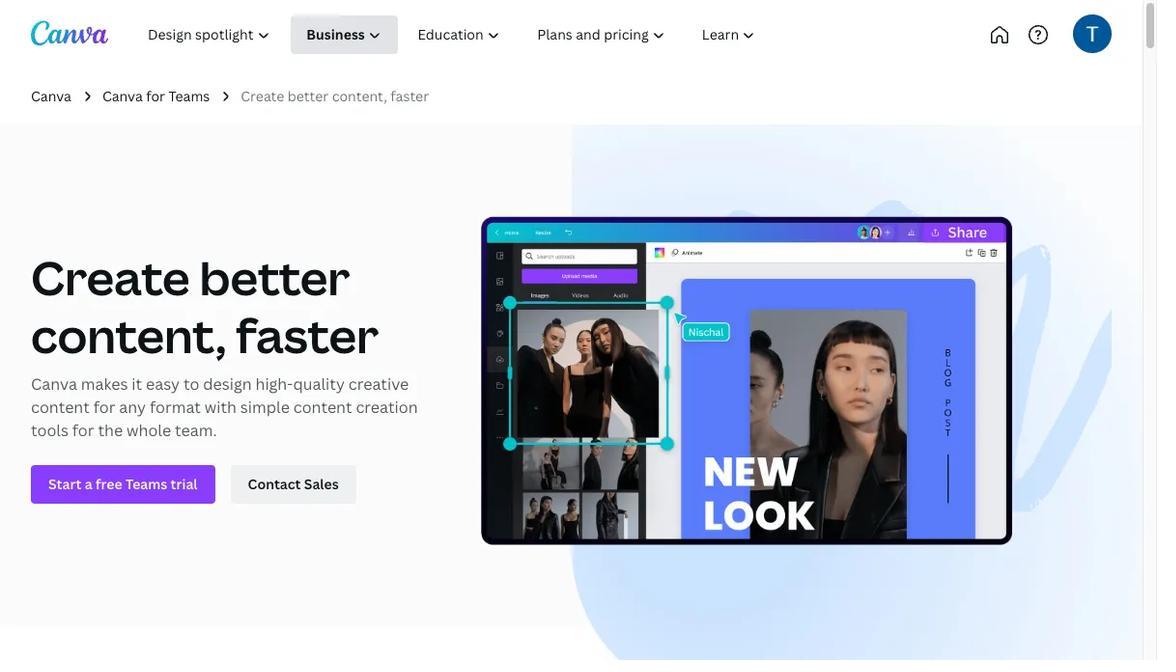 Task type: describe. For each thing, give the bounding box(es) containing it.
faster for create better content, faster canva makes it easy to design high-quality creative content for any format with simple content creation tools for the whole team.
[[236, 305, 379, 367]]

simple
[[240, 397, 290, 419]]

create for create better content, faster canva makes it easy to design high-quality creative content for any format with simple content creation tools for the whole team.
[[31, 247, 190, 309]]

easy
[[146, 374, 180, 395]]

canva for canva
[[31, 87, 71, 105]]

1 content from the left
[[31, 397, 90, 419]]

to
[[183, 374, 199, 395]]

makes
[[81, 374, 128, 395]]

team.
[[175, 421, 217, 442]]

2 content from the left
[[293, 397, 352, 419]]

creative
[[348, 374, 409, 395]]

better for create better content, faster canva makes it easy to design high-quality creative content for any format with simple content creation tools for the whole team.
[[199, 247, 350, 309]]

canva inside create better content, faster canva makes it easy to design high-quality creative content for any format with simple content creation tools for the whole team.
[[31, 374, 77, 395]]

canva for teams
[[102, 87, 210, 105]]

create for create better content, faster
[[241, 87, 284, 105]]

create better content, faster
[[241, 87, 429, 105]]

it
[[132, 374, 142, 395]]

tools
[[31, 421, 69, 442]]

2 vertical spatial for
[[72, 421, 94, 442]]

canva for teams link
[[102, 86, 210, 108]]

content, for create better content, faster
[[332, 87, 387, 105]]



Task type: locate. For each thing, give the bounding box(es) containing it.
better
[[288, 87, 329, 105], [199, 247, 350, 309]]

1 vertical spatial faster
[[236, 305, 379, 367]]

1 horizontal spatial content
[[293, 397, 352, 419]]

0 vertical spatial for
[[146, 87, 165, 105]]

0 vertical spatial create
[[241, 87, 284, 105]]

high-
[[255, 374, 293, 395]]

0 horizontal spatial content
[[31, 397, 90, 419]]

faster
[[390, 87, 429, 105], [236, 305, 379, 367]]

content up tools
[[31, 397, 90, 419]]

1 horizontal spatial faster
[[390, 87, 429, 105]]

1 vertical spatial better
[[199, 247, 350, 309]]

for left the in the bottom left of the page
[[72, 421, 94, 442]]

0 horizontal spatial faster
[[236, 305, 379, 367]]

0 vertical spatial content,
[[332, 87, 387, 105]]

for left teams at the left top of the page
[[146, 87, 165, 105]]

design
[[203, 374, 252, 395]]

better inside create better content, faster canva makes it easy to design high-quality creative content for any format with simple content creation tools for the whole team.
[[199, 247, 350, 309]]

1 horizontal spatial create
[[241, 87, 284, 105]]

canva for canva for teams
[[102, 87, 143, 105]]

quality
[[293, 374, 345, 395]]

1 horizontal spatial content,
[[332, 87, 387, 105]]

canva
[[31, 87, 71, 105], [102, 87, 143, 105], [31, 374, 77, 395]]

canva link
[[31, 86, 71, 108]]

0 vertical spatial faster
[[390, 87, 429, 105]]

top level navigation element
[[131, 15, 838, 54]]

format
[[150, 397, 201, 419]]

creation
[[356, 397, 418, 419]]

the
[[98, 421, 123, 442]]

0 horizontal spatial content,
[[31, 305, 226, 367]]

create
[[241, 87, 284, 105], [31, 247, 190, 309]]

whole
[[127, 421, 171, 442]]

faster inside create better content, faster canva makes it easy to design high-quality creative content for any format with simple content creation tools for the whole team.
[[236, 305, 379, 367]]

1 vertical spatial content,
[[31, 305, 226, 367]]

with
[[205, 397, 237, 419]]

content,
[[332, 87, 387, 105], [31, 305, 226, 367]]

create better content, faster canva makes it easy to design high-quality creative content for any format with simple content creation tools for the whole team.
[[31, 247, 418, 442]]

for down the makes
[[93, 397, 115, 419]]

1 vertical spatial create
[[31, 247, 190, 309]]

content down quality
[[293, 397, 352, 419]]

for
[[146, 87, 165, 105], [93, 397, 115, 419], [72, 421, 94, 442]]

any
[[119, 397, 146, 419]]

0 vertical spatial better
[[288, 87, 329, 105]]

0 horizontal spatial create
[[31, 247, 190, 309]]

create inside create better content, faster canva makes it easy to design high-quality creative content for any format with simple content creation tools for the whole team.
[[31, 247, 190, 309]]

teams
[[168, 87, 210, 105]]

content, inside create better content, faster canva makes it easy to design high-quality creative content for any format with simple content creation tools for the whole team.
[[31, 305, 226, 367]]

faster for create better content, faster
[[390, 87, 429, 105]]

better for create better content, faster
[[288, 87, 329, 105]]

1 vertical spatial for
[[93, 397, 115, 419]]

content
[[31, 397, 90, 419], [293, 397, 352, 419]]

content, for create better content, faster canva makes it easy to design high-quality creative content for any format with simple content creation tools for the whole team.
[[31, 305, 226, 367]]



Task type: vqa. For each thing, say whether or not it's contained in the screenshot.
formatting
no



